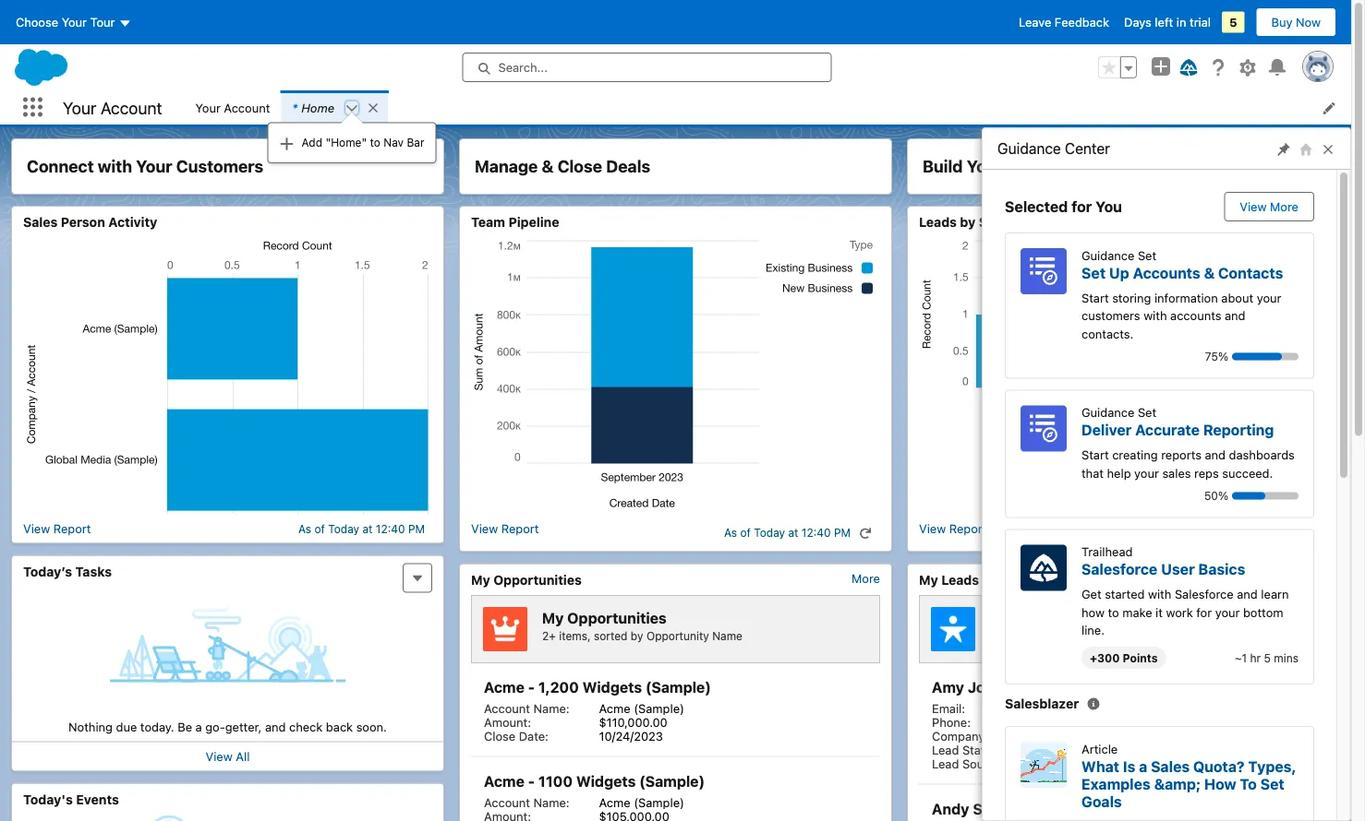Task type: locate. For each thing, give the bounding box(es) containing it.
view report link up my leads
[[919, 522, 987, 544]]

progress bar image for set up accounts & contacts
[[1232, 353, 1282, 361]]

show more my leads records element
[[1300, 572, 1328, 586]]

1 horizontal spatial report
[[501, 522, 539, 536]]

report for customers
[[53, 522, 91, 536]]

1 vertical spatial with
[[1144, 309, 1167, 323]]

1 horizontal spatial sales
[[1151, 758, 1190, 776]]

1 vertical spatial -
[[528, 773, 535, 791]]

1 vertical spatial progress bar progress bar
[[1232, 493, 1299, 500]]

1 items, from the left
[[559, 630, 591, 643]]

progress bar progress bar down succeed.
[[1232, 493, 1299, 500]]

(sample) down 10/24/2023
[[639, 773, 705, 791]]

home
[[301, 101, 334, 115]]

view report link up the my opportunities
[[471, 522, 539, 544]]

text default image up add "home" to nav bar
[[367, 102, 380, 115]]

and up reps
[[1205, 448, 1226, 462]]

salesforce down trailhead
[[1082, 561, 1158, 579]]

0 horizontal spatial report
[[53, 522, 91, 536]]

2 horizontal spatial as
[[1172, 527, 1185, 540]]

1 name from the left
[[712, 630, 743, 643]]

0 horizontal spatial more link
[[852, 572, 880, 586]]

acme (sample) for 1100
[[599, 796, 684, 810]]

1 more link from the left
[[852, 572, 880, 586]]

view up contacts
[[1240, 200, 1267, 214]]

1 progress bar progress bar from the top
[[1232, 353, 1299, 361]]

2+ inside my opportunities 2+ items, sorted by opportunity name
[[542, 630, 556, 643]]

view report for deals
[[471, 522, 539, 536]]

items, up amy jordan (sample)
[[1007, 630, 1039, 643]]

0 horizontal spatial view report
[[23, 522, 91, 536]]

by for manage & close deals
[[631, 630, 643, 643]]

sorted up acme - 1,200 widgets (sample)
[[594, 630, 628, 643]]

2 view report from the left
[[471, 522, 539, 536]]

account name: for 1100
[[484, 796, 569, 810]]

more link for manage & close deals
[[852, 572, 880, 586]]

1 horizontal spatial 5
[[1264, 652, 1271, 665]]

- left 1100
[[528, 773, 535, 791]]

1 horizontal spatial more
[[1270, 200, 1299, 214]]

2+ for &
[[542, 630, 556, 643]]

75%
[[1205, 350, 1228, 363]]

2 vertical spatial guidance
[[1082, 406, 1134, 420]]

1 vertical spatial salesforce
[[1175, 588, 1234, 602]]

0 vertical spatial progress bar progress bar
[[1232, 353, 1299, 361]]

acme (sample) up 10/24/2023
[[599, 702, 684, 716]]

1
[[1047, 716, 1052, 730]]

my for my opportunities 2+ items, sorted by opportunity name
[[542, 610, 564, 627]]

1 vertical spatial to
[[1108, 606, 1119, 620]]

add
[[302, 136, 322, 149]]

& right manage
[[542, 157, 554, 176]]

1 horizontal spatial 2+
[[990, 630, 1004, 643]]

items, inside the my leads 2+ items, sorted by name
[[1007, 630, 1039, 643]]

your down contacts
[[1257, 291, 1281, 305]]

how
[[1082, 606, 1105, 620]]

2 report from the left
[[501, 522, 539, 536]]

today
[[328, 523, 359, 536], [754, 527, 785, 540], [1202, 527, 1233, 540]]

widgets right 1100
[[576, 773, 636, 791]]

list item containing *
[[267, 91, 436, 163]]

sorted inside my opportunities 2+ items, sorted by opportunity name
[[594, 630, 628, 643]]

1 horizontal spatial salesforce
[[1175, 588, 1234, 602]]

1 horizontal spatial &
[[1204, 264, 1215, 282]]

2+ inside the my leads 2+ items, sorted by name
[[990, 630, 1004, 643]]

person
[[61, 215, 105, 230]]

set up accurate
[[1138, 406, 1156, 420]]

2 horizontal spatial of
[[1188, 527, 1199, 540]]

sales
[[1162, 466, 1191, 480]]

opportunities for my opportunities 2+ items, sorted by opportunity name
[[567, 610, 667, 627]]

andy
[[932, 801, 969, 819]]

connect
[[27, 157, 94, 176]]

1 view report from the left
[[23, 522, 91, 536]]

2 horizontal spatial as of today at 12:​40 pm
[[1172, 527, 1299, 540]]

1 acme (sample) from the top
[[599, 702, 684, 716]]

pm for manage
[[834, 527, 851, 540]]

0 vertical spatial for
[[1071, 198, 1092, 216]]

your account up customers
[[195, 101, 270, 115]]

1 vertical spatial widgets
[[576, 773, 636, 791]]

new
[[1047, 743, 1072, 757]]

deliver accurate reporting link
[[1082, 422, 1274, 439]]

leads for my leads
[[941, 573, 979, 588]]

leads inside the my leads 2+ items, sorted by name
[[1015, 610, 1058, 627]]

2 acme (sample) from the top
[[599, 796, 684, 810]]

your inside the trailhead salesforce user basics get started with salesforce and learn how to make it work for your bottom line.
[[1215, 606, 1240, 620]]

sales left person
[[23, 215, 58, 230]]

name inside the my leads 2+ items, sorted by name
[[1094, 630, 1125, 643]]

my inside the my leads 2+ items, sorted by name
[[990, 610, 1012, 627]]

info@salesforce.com
[[1047, 702, 1164, 716]]

0 horizontal spatial view report link
[[23, 522, 91, 536]]

1 horizontal spatial name
[[1094, 630, 1125, 643]]

by inside the my leads 2+ items, sorted by name
[[1079, 630, 1091, 643]]

accurate
[[1135, 422, 1200, 439]]

1 vertical spatial &
[[1204, 264, 1215, 282]]

text default image
[[367, 102, 380, 115], [859, 527, 872, 540], [1307, 527, 1320, 540]]

2 lead from the top
[[932, 757, 959, 771]]

account name: for 1,200
[[484, 702, 569, 716]]

as
[[298, 523, 311, 536], [724, 527, 737, 540], [1172, 527, 1185, 540]]

text default image inside add "home" to nav bar link
[[279, 137, 294, 151]]

amy
[[932, 679, 964, 697]]

5 right "hr" on the right
[[1264, 652, 1271, 665]]

view report up the my opportunities
[[471, 522, 539, 536]]

and down about
[[1225, 309, 1246, 323]]

1 name: from the top
[[533, 702, 569, 716]]

0 horizontal spatial 2+
[[542, 630, 556, 643]]

your up connect
[[63, 98, 96, 118]]

group
[[1098, 56, 1137, 79]]

a inside the article what is a sales quota? types, examples &amp; how to set goals
[[1139, 758, 1147, 776]]

leads inside my leads link
[[941, 573, 979, 588]]

2 horizontal spatial your
[[1257, 291, 1281, 305]]

a right is
[[1139, 758, 1147, 776]]

start
[[1082, 291, 1109, 305], [1082, 448, 1109, 462]]

2 view report link from the left
[[471, 522, 539, 544]]

1 horizontal spatial pipeline
[[1007, 157, 1070, 176]]

1 start from the top
[[1082, 291, 1109, 305]]

article what is a sales quota? types, examples &amp; how to set goals
[[1082, 743, 1296, 811]]

my opportunities
[[471, 573, 582, 588]]

1 horizontal spatial a
[[1139, 758, 1147, 776]]

0 horizontal spatial a
[[195, 721, 202, 735]]

lead down company:
[[932, 757, 959, 771]]

1 vertical spatial close
[[484, 730, 515, 743]]

2 - from the top
[[528, 773, 535, 791]]

show more my opportunities records element
[[852, 572, 880, 586]]

guidance up up
[[1082, 248, 1134, 262]]

your account link
[[184, 91, 281, 125]]

line.
[[1082, 624, 1105, 638]]

your left 'tour'
[[62, 15, 87, 29]]

1 horizontal spatial as of today at 12:​40 pm
[[724, 527, 851, 540]]

all
[[236, 750, 250, 764]]

my for my opportunities
[[471, 573, 490, 588]]

by inside my opportunities 2+ items, sorted by opportunity name
[[631, 630, 643, 643]]

2 2+ from the left
[[990, 630, 1004, 643]]

more
[[1270, 200, 1299, 214], [852, 572, 880, 586], [1300, 572, 1328, 586]]

0 vertical spatial pipeline
[[1007, 157, 1070, 176]]

items, inside my opportunities 2+ items, sorted by opportunity name
[[559, 630, 591, 643]]

1 horizontal spatial text default image
[[859, 527, 872, 540]]

0 horizontal spatial sales
[[23, 215, 58, 230]]

your inside guidance set deliver accurate reporting start creating reports and dashboards that help your sales reps succeed.
[[1134, 466, 1159, 480]]

left
[[1155, 15, 1173, 29]]

to left nav
[[370, 136, 380, 149]]

view up today's
[[23, 522, 50, 536]]

now
[[1296, 15, 1321, 29]]

view up my leads link
[[919, 522, 946, 536]]

close
[[557, 157, 602, 176], [484, 730, 515, 743]]

text default image up show more my leads records element on the right of the page
[[1307, 527, 1320, 540]]

with up it
[[1148, 588, 1171, 602]]

back
[[326, 721, 353, 735]]

account name: down 1100
[[484, 796, 569, 810]]

buy now button
[[1256, 7, 1336, 37]]

view for connect with your customers
[[23, 522, 50, 536]]

progress bar image down succeed.
[[1232, 493, 1265, 500]]

set up accounts on the right of page
[[1138, 248, 1156, 262]]

lead
[[932, 743, 959, 757], [932, 757, 959, 771]]

sorted left line.
[[1042, 630, 1075, 643]]

company:
[[932, 730, 988, 743]]

report up today's tasks
[[53, 522, 91, 536]]

to
[[370, 136, 380, 149], [1108, 606, 1119, 620]]

0 vertical spatial your
[[1257, 291, 1281, 305]]

0 vertical spatial a
[[195, 721, 202, 735]]

1 horizontal spatial your account
[[195, 101, 270, 115]]

with
[[98, 157, 132, 176], [1144, 309, 1167, 323], [1148, 588, 1171, 602]]

for left the you
[[1071, 198, 1092, 216]]

guidance inside guidance set deliver accurate reporting start creating reports and dashboards that help your sales reps succeed.
[[1082, 406, 1134, 420]]

2 items, from the left
[[1007, 630, 1039, 643]]

widgets for 1100
[[576, 773, 636, 791]]

2+ up jordan on the bottom right of page
[[990, 630, 1004, 643]]

at for manage & close deals
[[788, 527, 798, 540]]

guidance left the center
[[997, 140, 1061, 157]]

add "home" to nav bar link
[[268, 127, 436, 159]]

1 horizontal spatial to
[[1108, 606, 1119, 620]]

trial
[[1190, 15, 1211, 29]]

choose your tour button
[[15, 7, 133, 37]]

2 horizontal spatial view report
[[919, 522, 987, 536]]

tasks
[[75, 564, 112, 580]]

0 vertical spatial account name:
[[484, 702, 569, 716]]

name: down 1,200
[[533, 702, 569, 716]]

guidance up deliver
[[1082, 406, 1134, 420]]

leads
[[919, 215, 957, 230], [941, 573, 979, 588], [1015, 610, 1058, 627]]

progress bar image
[[1232, 353, 1282, 361], [1232, 493, 1265, 500]]

view report
[[23, 522, 91, 536], [471, 522, 539, 536], [919, 522, 987, 536]]

0 vertical spatial progress bar image
[[1232, 353, 1282, 361]]

buy now
[[1271, 15, 1321, 29]]

account up close date: at the bottom
[[484, 702, 530, 716]]

1 sorted from the left
[[594, 630, 628, 643]]

feedback
[[1055, 15, 1109, 29]]

today for manage & close deals
[[754, 527, 785, 540]]

salesforce down basics
[[1175, 588, 1234, 602]]

0 horizontal spatial your
[[1134, 466, 1159, 480]]

0 horizontal spatial by
[[631, 630, 643, 643]]

soon.
[[356, 721, 387, 735]]

name:
[[533, 702, 569, 716], [533, 796, 569, 810]]

1 horizontal spatial your
[[1215, 606, 1240, 620]]

sales right is
[[1151, 758, 1190, 776]]

quota?
[[1193, 758, 1245, 776]]

as of today at 12:​40 pm for build your pipeline
[[1172, 527, 1299, 540]]

by down how
[[1079, 630, 1091, 643]]

1 vertical spatial start
[[1082, 448, 1109, 462]]

progress bar image right "75%"
[[1232, 353, 1282, 361]]

2 start from the top
[[1082, 448, 1109, 462]]

0 horizontal spatial to
[[370, 136, 380, 149]]

1 vertical spatial name:
[[533, 796, 569, 810]]

for right the work
[[1196, 606, 1212, 620]]

acme (sample) for 1,200
[[599, 702, 684, 716]]

0 horizontal spatial text default image
[[367, 102, 380, 115]]

1 horizontal spatial items,
[[1007, 630, 1039, 643]]

more link
[[852, 572, 880, 586], [1300, 572, 1328, 586]]

with right connect
[[98, 157, 132, 176]]

your account
[[63, 98, 162, 118], [195, 101, 270, 115]]

list item
[[267, 91, 436, 163]]

close left "date:"
[[484, 730, 515, 743]]

lead down phone:
[[932, 743, 959, 757]]

1 2+ from the left
[[542, 630, 556, 643]]

1 vertical spatial acme (sample)
[[599, 796, 684, 810]]

1 view report link from the left
[[23, 522, 91, 536]]

your inside choose your tour popup button
[[62, 15, 87, 29]]

0 vertical spatial acme (sample)
[[599, 702, 684, 716]]

your inside guidance set set up accounts & contacts start storing information about your customers with accounts and contacts.
[[1257, 291, 1281, 305]]

pipeline right 'team'
[[508, 215, 559, 230]]

progress bar image for deliver accurate reporting
[[1232, 493, 1265, 500]]

2 horizontal spatial more
[[1300, 572, 1328, 586]]

0 horizontal spatial 5
[[1229, 15, 1237, 29]]

a right be
[[195, 721, 202, 735]]

1 horizontal spatial of
[[740, 527, 751, 540]]

view report for customers
[[23, 522, 91, 536]]

0 vertical spatial text default image
[[345, 102, 358, 115]]

guidance inside guidance set set up accounts & contacts start storing information about your customers with accounts and contacts.
[[1082, 248, 1134, 262]]

view report link up today's
[[23, 522, 91, 536]]

more for manage & close deals
[[852, 572, 880, 586]]

1 vertical spatial leads
[[941, 573, 979, 588]]

2 account name: from the top
[[484, 796, 569, 810]]

1 horizontal spatial for
[[1196, 606, 1212, 620]]

report for deals
[[501, 522, 539, 536]]

2 horizontal spatial today
[[1202, 527, 1233, 540]]

1 lead from the top
[[932, 743, 959, 757]]

5 right trial in the top right of the page
[[1229, 15, 1237, 29]]

name right opportunity
[[712, 630, 743, 643]]

~1 hr 5 mins
[[1235, 652, 1299, 665]]

nothing due today. be a go-getter, and check back soon.
[[68, 721, 387, 735]]

acme
[[484, 679, 525, 697], [599, 702, 630, 716], [484, 773, 525, 791], [599, 796, 630, 810]]

by
[[960, 215, 976, 230], [631, 630, 643, 643], [1079, 630, 1091, 643]]

& up information
[[1204, 264, 1215, 282]]

+300 points
[[1090, 652, 1158, 665]]

items, up 1,200
[[559, 630, 591, 643]]

0 vertical spatial -
[[528, 679, 535, 697]]

set
[[1138, 248, 1156, 262], [1082, 264, 1106, 282], [1138, 406, 1156, 420], [1260, 776, 1284, 794]]

0 vertical spatial name:
[[533, 702, 569, 716]]

2 horizontal spatial at
[[1236, 527, 1246, 540]]

widgets up '$110,000.00'
[[582, 679, 642, 697]]

1 vertical spatial progress bar image
[[1232, 493, 1265, 500]]

items, for close
[[559, 630, 591, 643]]

your account inside list
[[195, 101, 270, 115]]

0 vertical spatial 5
[[1229, 15, 1237, 29]]

guidance for guidance set set up accounts & contacts start storing information about your customers with accounts and contacts.
[[1082, 248, 1134, 262]]

a
[[195, 721, 202, 735], [1139, 758, 1147, 776]]

- left 1,200
[[528, 679, 535, 697]]

my opportunities 2+ items, sorted by opportunity name
[[542, 610, 743, 643]]

1 horizontal spatial as
[[724, 527, 737, 540]]

by left the source at the right top of page
[[960, 215, 976, 230]]

guidance set set up accounts & contacts start storing information about your customers with accounts and contacts.
[[1082, 248, 1283, 341]]

your account up connect with your customers
[[63, 98, 162, 118]]

report
[[53, 522, 91, 536], [501, 522, 539, 536], [949, 522, 987, 536]]

1 vertical spatial your
[[1134, 466, 1159, 480]]

view report up today's
[[23, 522, 91, 536]]

guidance for guidance center
[[997, 140, 1061, 157]]

your up customers
[[195, 101, 221, 115]]

text default image up show more my opportunities records element
[[859, 527, 872, 540]]

andy smith (sample) link
[[932, 799, 1315, 822]]

list
[[184, 91, 1351, 163]]

acme (sample) down acme - 1100 widgets (sample)
[[599, 796, 684, 810]]

set left up
[[1082, 264, 1106, 282]]

3 view report link from the left
[[919, 522, 987, 544]]

start up customers at the right top
[[1082, 291, 1109, 305]]

by for build your pipeline
[[1079, 630, 1091, 643]]

0 vertical spatial to
[[370, 136, 380, 149]]

more for build your pipeline
[[1300, 572, 1328, 586]]

at
[[363, 523, 373, 536], [788, 527, 798, 540], [1236, 527, 1246, 540]]

2+ up 1,200
[[542, 630, 556, 643]]

0 horizontal spatial sorted
[[594, 630, 628, 643]]

0 vertical spatial start
[[1082, 291, 1109, 305]]

2 more link from the left
[[1300, 572, 1328, 586]]

how
[[1204, 776, 1236, 794]]

text default image left the "add" at the top of the page
[[279, 137, 294, 151]]

lee enterprise, inc
[[1047, 730, 1151, 743]]

0 horizontal spatial salesforce
[[1082, 561, 1158, 579]]

sorted for pipeline
[[1042, 630, 1075, 643]]

progress bar progress bar
[[1232, 353, 1299, 361], [1232, 493, 1299, 500]]

name: for 1100
[[533, 796, 569, 810]]

1 horizontal spatial view report
[[471, 522, 539, 536]]

0 horizontal spatial today
[[328, 523, 359, 536]]

your
[[62, 15, 87, 29], [63, 98, 96, 118], [195, 101, 221, 115], [136, 157, 172, 176], [967, 157, 1003, 176]]

2 horizontal spatial report
[[949, 522, 987, 536]]

2 progress bar progress bar from the top
[[1232, 493, 1299, 500]]

to right how
[[1108, 606, 1119, 620]]

account name: up "date:"
[[484, 702, 569, 716]]

name: down 1100
[[533, 796, 569, 810]]

pipeline up selected
[[1007, 157, 1070, 176]]

2 name: from the top
[[533, 796, 569, 810]]

your left bottom
[[1215, 606, 1240, 620]]

50%
[[1204, 490, 1228, 503]]

by left opportunity
[[631, 630, 643, 643]]

1 horizontal spatial pm
[[834, 527, 851, 540]]

0 vertical spatial guidance
[[997, 140, 1061, 157]]

1 horizontal spatial more link
[[1300, 572, 1328, 586]]

1 progress bar image from the top
[[1232, 353, 1282, 361]]

2 vertical spatial with
[[1148, 588, 1171, 602]]

connect with your customers
[[27, 157, 263, 176]]

- for 1100
[[528, 773, 535, 791]]

view more button
[[1224, 192, 1314, 222]]

1 - from the top
[[528, 679, 535, 697]]

0 vertical spatial widgets
[[582, 679, 642, 697]]

0 vertical spatial close
[[557, 157, 602, 176]]

1 report from the left
[[53, 522, 91, 536]]

leads for my leads 2+ items, sorted by name
[[1015, 610, 1058, 627]]

examples
[[1082, 776, 1151, 794]]

text default image
[[345, 102, 358, 115], [279, 137, 294, 151]]

nav
[[384, 136, 404, 149]]

with down storing
[[1144, 309, 1167, 323]]

name up +300
[[1094, 630, 1125, 643]]

1 vertical spatial opportunities
[[567, 610, 667, 627]]

2 horizontal spatial 12:​40
[[1249, 527, 1279, 540]]

view for build your pipeline
[[919, 522, 946, 536]]

sorted
[[594, 630, 628, 643], [1042, 630, 1075, 643]]

progress bar progress bar right "75%"
[[1232, 353, 1299, 361]]

view up the my opportunities
[[471, 522, 498, 536]]

that
[[1082, 466, 1104, 480]]

of for manage & close deals
[[740, 527, 751, 540]]

set right to
[[1260, 776, 1284, 794]]

0 horizontal spatial &
[[542, 157, 554, 176]]

my inside my opportunities 2+ items, sorted by opportunity name
[[542, 610, 564, 627]]

contacts
[[1218, 264, 1283, 282]]

2 progress bar image from the top
[[1232, 493, 1265, 500]]

1,200
[[538, 679, 579, 697]]

1 account name: from the top
[[484, 702, 569, 716]]

1 vertical spatial text default image
[[279, 137, 294, 151]]

events
[[76, 792, 119, 808]]

and up bottom
[[1237, 588, 1258, 602]]

0 horizontal spatial more
[[852, 572, 880, 586]]

2 name from the left
[[1094, 630, 1125, 643]]

your down creating in the bottom right of the page
[[1134, 466, 1159, 480]]

website
[[1047, 757, 1092, 771]]

2 vertical spatial leads
[[1015, 610, 1058, 627]]

information
[[1154, 291, 1218, 305]]

add "home" to nav bar
[[302, 136, 424, 149]]

2 horizontal spatial view report link
[[919, 522, 987, 544]]

0 vertical spatial &
[[542, 157, 554, 176]]

lead for lead status:
[[932, 743, 959, 757]]

sorted inside the my leads 2+ items, sorted by name
[[1042, 630, 1075, 643]]

lee
[[1047, 730, 1067, 743]]

report up the my opportunities
[[501, 522, 539, 536]]

2 sorted from the left
[[1042, 630, 1075, 643]]

user
[[1161, 561, 1195, 579]]

opportunities inside my opportunities 2+ items, sorted by opportunity name
[[567, 610, 667, 627]]

report up my leads
[[949, 522, 987, 536]]

view report up my leads
[[919, 522, 987, 536]]



Task type: vqa. For each thing, say whether or not it's contained in the screenshot.
Opportunities link
no



Task type: describe. For each thing, give the bounding box(es) containing it.
(sample) down website
[[1018, 801, 1084, 819]]

lead source:
[[932, 757, 1005, 771]]

sorted for close
[[594, 630, 628, 643]]

0 horizontal spatial your account
[[63, 98, 162, 118]]

make
[[1122, 606, 1152, 620]]

start inside guidance set set up accounts & contacts start storing information about your customers with accounts and contacts.
[[1082, 291, 1109, 305]]

today's
[[23, 564, 72, 580]]

my leads link
[[919, 572, 979, 588]]

learn
[[1261, 588, 1289, 602]]

lead status:
[[932, 743, 1002, 757]]

contacts.
[[1082, 327, 1134, 341]]

about
[[1221, 291, 1253, 305]]

view for manage & close deals
[[471, 522, 498, 536]]

and inside the trailhead salesforce user basics get started with salesforce and learn how to make it work for your bottom line.
[[1237, 588, 1258, 602]]

text default image for manage & close deals
[[859, 527, 872, 540]]

today's
[[23, 792, 73, 808]]

types,
[[1248, 758, 1296, 776]]

with inside the trailhead salesforce user basics get started with salesforce and learn how to make it work for your bottom line.
[[1148, 588, 1171, 602]]

0 vertical spatial leads
[[919, 215, 957, 230]]

selected
[[1005, 198, 1068, 216]]

$110,000.00
[[599, 716, 668, 730]]

nothing
[[68, 721, 113, 735]]

choose your tour
[[16, 15, 115, 29]]

opportunities for my opportunities
[[493, 573, 582, 588]]

search...
[[498, 60, 548, 74]]

0 horizontal spatial for
[[1071, 198, 1092, 216]]

inc
[[1134, 730, 1151, 743]]

be
[[178, 721, 192, 735]]

acme down close date: at the bottom
[[484, 773, 525, 791]]

view all
[[206, 750, 250, 764]]

today for build your pipeline
[[1202, 527, 1233, 540]]

*
[[292, 101, 298, 115]]

view report link for customers
[[23, 522, 91, 536]]

list containing your account
[[184, 91, 1351, 163]]

today's events
[[23, 792, 119, 808]]

your up activity
[[136, 157, 172, 176]]

info@salesforce.com link
[[1047, 702, 1164, 716]]

view all link
[[206, 750, 250, 764]]

to inside the trailhead salesforce user basics get started with salesforce and learn how to make it work for your bottom line.
[[1108, 606, 1119, 620]]

started
[[1105, 588, 1145, 602]]

view more
[[1240, 200, 1299, 214]]

search... button
[[462, 53, 832, 82]]

0 horizontal spatial as of today at 12:​40 pm
[[298, 523, 425, 536]]

account inside list
[[224, 101, 270, 115]]

my for my leads 2+ items, sorted by name
[[990, 610, 1012, 627]]

selected for you
[[1005, 198, 1122, 216]]

text default image for build your pipeline
[[1307, 527, 1320, 540]]

view inside button
[[1240, 200, 1267, 214]]

sales inside the article what is a sales quota? types, examples &amp; how to set goals
[[1151, 758, 1190, 776]]

2+ for your
[[990, 630, 1004, 643]]

6389
[[1118, 716, 1148, 730]]

of for build your pipeline
[[1188, 527, 1199, 540]]

your right the build
[[967, 157, 1003, 176]]

what
[[1082, 758, 1119, 776]]

reports
[[1161, 448, 1202, 462]]

reporting
[[1203, 422, 1274, 439]]

more inside button
[[1270, 200, 1299, 214]]

team
[[471, 215, 505, 230]]

what is a sales quota? types, examples &amp; how to set goals link
[[1082, 758, 1296, 811]]

acme down acme - 1100 widgets (sample)
[[599, 796, 630, 810]]

tour
[[90, 15, 115, 29]]

customers
[[176, 157, 263, 176]]

enterprise,
[[1070, 730, 1131, 743]]

to inside list
[[370, 136, 380, 149]]

0 horizontal spatial as
[[298, 523, 311, 536]]

email:
[[932, 702, 965, 716]]

0 horizontal spatial of
[[315, 523, 325, 536]]

check
[[289, 721, 323, 735]]

amount:
[[484, 716, 531, 730]]

go-
[[205, 721, 225, 735]]

view report link for deals
[[471, 522, 539, 544]]

my for my leads
[[919, 573, 938, 588]]

0 vertical spatial with
[[98, 157, 132, 176]]

my leads 2+ items, sorted by name
[[990, 610, 1125, 643]]

your inside your account link
[[195, 101, 221, 115]]

trailhead
[[1082, 545, 1133, 559]]

1 horizontal spatial close
[[557, 157, 602, 176]]

work
[[1166, 606, 1193, 620]]

and inside guidance set set up accounts & contacts start storing information about your customers with accounts and contacts.
[[1225, 309, 1246, 323]]

account up connect with your customers
[[101, 98, 162, 118]]

my opportunities link
[[471, 572, 582, 588]]

pm for build
[[1282, 527, 1299, 540]]

guidance center
[[997, 140, 1110, 157]]

name inside my opportunities 2+ items, sorted by opportunity name
[[712, 630, 743, 643]]

1 vertical spatial 5
[[1264, 652, 1271, 665]]

0 horizontal spatial pipeline
[[508, 215, 559, 230]]

name: for 1,200
[[533, 702, 569, 716]]

+300
[[1090, 652, 1120, 665]]

- for 1,200
[[528, 679, 535, 697]]

view left the all
[[206, 750, 232, 764]]

0 horizontal spatial at
[[363, 523, 373, 536]]

it
[[1156, 606, 1163, 620]]

progress bar progress bar for deliver accurate reporting
[[1232, 493, 1299, 500]]

acme down acme - 1,200 widgets (sample)
[[599, 702, 630, 716]]

is
[[1123, 758, 1135, 776]]

center
[[1065, 140, 1110, 157]]

(sample) down acme - 1100 widgets (sample)
[[634, 796, 684, 810]]

storing
[[1112, 291, 1151, 305]]

as for build your pipeline
[[1172, 527, 1185, 540]]

my leads
[[919, 573, 979, 588]]

mins
[[1274, 652, 1299, 665]]

basics
[[1198, 561, 1245, 579]]

at for build your pipeline
[[1236, 527, 1246, 540]]

(sample) up 10/24/2023
[[634, 702, 684, 716]]

salesblazer
[[1005, 697, 1079, 712]]

12:​40 for build your pipeline
[[1249, 527, 1279, 540]]

start inside guidance set deliver accurate reporting start creating reports and dashboards that help your sales reps succeed.
[[1082, 448, 1109, 462]]

(sample) up 1
[[1021, 679, 1087, 697]]

dashboards
[[1229, 448, 1295, 462]]

in
[[1176, 15, 1186, 29]]

widgets for 1,200
[[582, 679, 642, 697]]

set inside guidance set deliver accurate reporting start creating reports and dashboards that help your sales reps succeed.
[[1138, 406, 1156, 420]]

0 horizontal spatial close
[[484, 730, 515, 743]]

items, for pipeline
[[1007, 630, 1039, 643]]

& inside guidance set set up accounts & contacts start storing information about your customers with accounts and contacts.
[[1204, 264, 1215, 282]]

source:
[[962, 757, 1005, 771]]

0 horizontal spatial pm
[[408, 523, 425, 536]]

and inside guidance set deliver accurate reporting start creating reports and dashboards that help your sales reps succeed.
[[1205, 448, 1226, 462]]

getter,
[[225, 721, 262, 735]]

1 horizontal spatial text default image
[[345, 102, 358, 115]]

days left in trial
[[1124, 15, 1211, 29]]

and left 'check'
[[265, 721, 286, 735]]

buy
[[1271, 15, 1293, 29]]

3 report from the left
[[949, 522, 987, 536]]

as of today at 12:​40 pm for manage & close deals
[[724, 527, 851, 540]]

with inside guidance set set up accounts & contacts start storing information about your customers with accounts and contacts.
[[1144, 309, 1167, 323]]

3 view report from the left
[[919, 522, 987, 536]]

0 horizontal spatial 12:​40
[[376, 523, 405, 536]]

status:
[[962, 743, 1002, 757]]

help
[[1107, 466, 1131, 480]]

12:​40 for manage & close deals
[[802, 527, 831, 540]]

leave
[[1019, 15, 1051, 29]]

&amp;
[[1154, 776, 1201, 794]]

account down close date: at the bottom
[[484, 796, 530, 810]]

you
[[1095, 198, 1122, 216]]

leave feedback link
[[1019, 15, 1109, 29]]

as for manage & close deals
[[724, 527, 737, 540]]

phone:
[[932, 716, 971, 730]]

deals
[[606, 157, 650, 176]]

1 (800) 667-6389
[[1047, 716, 1148, 730]]

progress bar progress bar for set up accounts & contacts
[[1232, 353, 1299, 361]]

lead for lead source:
[[932, 757, 959, 771]]

days
[[1124, 15, 1152, 29]]

guidance set deliver accurate reporting start creating reports and dashboards that help your sales reps succeed.
[[1082, 406, 1295, 480]]

(sample) down opportunity
[[646, 679, 711, 697]]

0 vertical spatial salesforce
[[1082, 561, 1158, 579]]

get
[[1082, 588, 1101, 602]]

smith
[[973, 801, 1015, 819]]

for inside the trailhead salesforce user basics get started with salesforce and learn how to make it work for your bottom line.
[[1196, 606, 1212, 620]]

guidance for guidance set deliver accurate reporting start creating reports and dashboards that help your sales reps succeed.
[[1082, 406, 1134, 420]]

1100
[[538, 773, 573, 791]]

customers
[[1082, 309, 1140, 323]]

hr
[[1250, 652, 1261, 665]]

reps
[[1194, 466, 1219, 480]]

deliver
[[1082, 422, 1132, 439]]

build your pipeline
[[923, 157, 1070, 176]]

1 horizontal spatial by
[[960, 215, 976, 230]]

acme up amount:
[[484, 679, 525, 697]]

more link for build your pipeline
[[1300, 572, 1328, 586]]

today.
[[140, 721, 174, 735]]

set inside the article what is a sales quota? types, examples &amp; how to set goals
[[1260, 776, 1284, 794]]

leave feedback
[[1019, 15, 1109, 29]]

trailhead salesforce user basics get started with salesforce and learn how to make it work for your bottom line.
[[1082, 545, 1289, 638]]



